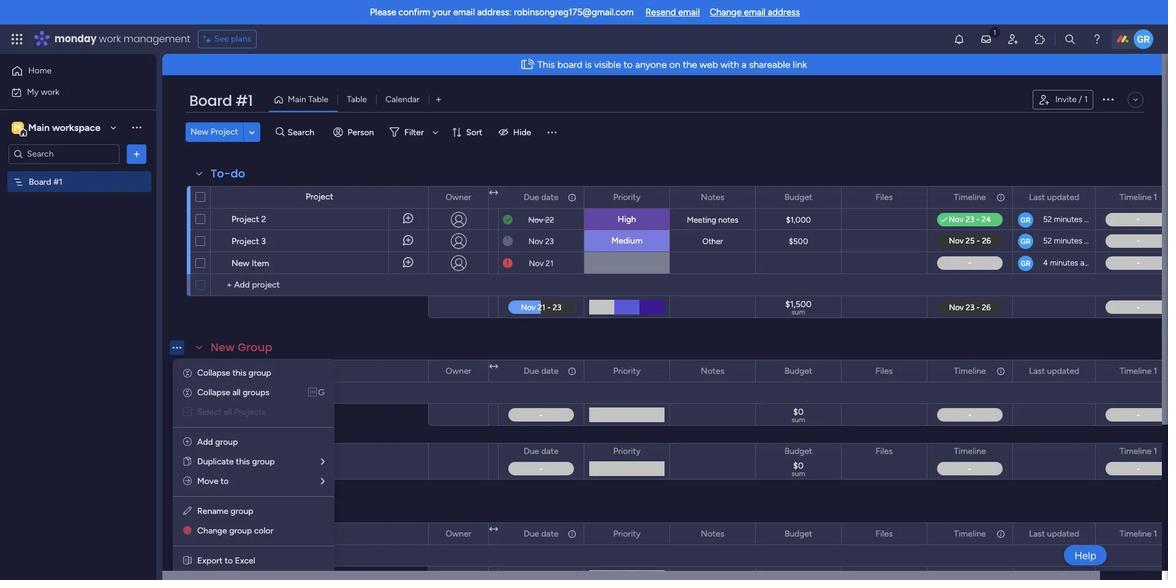 Task type: describe. For each thing, give the bounding box(es) containing it.
new inside button
[[191, 127, 209, 137]]

select all projects
[[197, 408, 266, 418]]

workspace
[[52, 122, 101, 133]]

home button
[[7, 61, 132, 81]]

change email address
[[710, 7, 800, 18]]

4 minutes ago
[[1044, 259, 1094, 268]]

sum for $0
[[792, 416, 806, 425]]

Completed field
[[208, 447, 278, 463]]

help
[[1075, 550, 1097, 562]]

0 vertical spatial to
[[624, 59, 633, 70]]

change email address link
[[710, 7, 800, 18]]

email for change email address
[[744, 7, 766, 18]]

1 owner from the top
[[446, 192, 472, 203]]

rename group
[[197, 507, 253, 517]]

2 priority field from the top
[[610, 365, 644, 378]]

4 timeline field from the top
[[951, 528, 989, 541]]

2 timeline 1 field from the top
[[1117, 365, 1161, 378]]

v2 circle image
[[183, 526, 192, 537]]

1 budget field from the top
[[782, 191, 816, 204]]

my
[[27, 87, 39, 97]]

project 2
[[232, 214, 266, 225]]

person
[[348, 127, 374, 138]]

nov 23
[[529, 237, 554, 246]]

apps image
[[1034, 33, 1047, 45]]

other
[[703, 237, 723, 246]]

new left item at top
[[232, 259, 250, 269]]

column information image for fourth due date field from the top
[[567, 530, 577, 540]]

the
[[683, 59, 698, 70]]

due for 1st due date field
[[524, 192, 539, 203]]

sort button
[[447, 123, 490, 142]]

meeting
[[687, 216, 717, 225]]

2 last updated from the top
[[1029, 366, 1080, 377]]

table button
[[338, 90, 376, 110]]

due date for 2nd due date field from the top
[[524, 366, 559, 377]]

main for main workspace
[[28, 122, 50, 133]]

1 vertical spatial ago
[[1085, 237, 1098, 246]]

board inside board #1 list box
[[29, 177, 51, 187]]

last for 3rd "last updated" field from the top of the page
[[1029, 529, 1046, 540]]

move
[[197, 477, 218, 487]]

new project button
[[186, 123, 243, 142]]

resend email link
[[646, 7, 700, 18]]

v2 edit line image
[[183, 507, 192, 517]]

expand board header image
[[1131, 95, 1141, 105]]

group right duplicate
[[252, 457, 275, 468]]

+ Add project text field
[[217, 278, 423, 293]]

workspace options image
[[131, 121, 143, 134]]

menu image
[[546, 126, 558, 138]]

due date for 1st due date field
[[524, 192, 559, 203]]

1 email from the left
[[453, 7, 475, 18]]

this  board is visible to anyone on the web with a shareable link
[[538, 59, 807, 70]]

1 for second timeline 1 'field' from the top
[[1154, 366, 1158, 377]]

select all projects menu item
[[183, 406, 325, 420]]

1 priority field from the top
[[610, 191, 644, 204]]

budget for 1st budget field from the top of the page
[[785, 192, 813, 203]]

1 notes from the top
[[701, 192, 725, 203]]

1 horizontal spatial options image
[[1101, 92, 1116, 106]]

3 notes field from the top
[[698, 528, 728, 541]]

groups
[[243, 388, 270, 398]]

v2 duplicate o image
[[184, 457, 191, 468]]

invite members image
[[1007, 33, 1020, 45]]

v2 add outline image
[[183, 438, 192, 448]]

change group color
[[197, 526, 274, 537]]

filter
[[405, 127, 424, 138]]

please
[[370, 7, 396, 18]]

1 due date field from the top
[[521, 191, 562, 204]]

select
[[197, 408, 222, 418]]

3 timeline field from the top
[[951, 446, 989, 459]]

collapse for collapse all groups
[[197, 388, 230, 398]]

column information image for 1st timeline field from the bottom
[[996, 530, 1006, 540]]

3 last updated field from the top
[[1026, 528, 1083, 541]]

new group for priority
[[211, 340, 273, 355]]

board #1 inside field
[[189, 91, 253, 111]]

2 notes from the top
[[701, 366, 725, 377]]

completed
[[211, 447, 275, 463]]

$0 inside budget $0 sum
[[794, 461, 804, 472]]

collapse all groups
[[197, 388, 270, 398]]

4 date from the top
[[542, 529, 559, 540]]

new group field for budget
[[208, 340, 276, 356]]

group for add group
[[215, 438, 238, 448]]

due for fourth due date field from the top
[[524, 529, 539, 540]]

3 budget from the top
[[785, 447, 813, 457]]

3 owner field from the top
[[443, 528, 475, 541]]

sort
[[466, 127, 483, 138]]

column information image for 3rd timeline field from the bottom of the page
[[996, 367, 1006, 377]]

1 priority from the top
[[613, 192, 641, 203]]

4 files field from the top
[[873, 528, 896, 541]]

3 updated from the top
[[1048, 529, 1080, 540]]

2 52 from the top
[[1044, 237, 1053, 246]]

main table
[[288, 94, 329, 105]]

2 52 minutes ago from the top
[[1044, 237, 1098, 246]]

nov for nov 22
[[529, 215, 543, 225]]

monday work management
[[55, 32, 190, 46]]

meeting notes
[[687, 216, 739, 225]]

confirm
[[399, 7, 431, 18]]

$1,500
[[786, 300, 812, 310]]

person button
[[328, 123, 381, 142]]

$0 sum
[[792, 408, 806, 425]]

4 timeline 1 from the top
[[1120, 529, 1158, 540]]

$500
[[789, 237, 808, 246]]

invite
[[1056, 94, 1077, 105]]

v2 shortcuts ctrl image
[[308, 388, 317, 398]]

To-do field
[[208, 166, 248, 182]]

due date for fourth due date field from the top
[[524, 529, 559, 540]]

nov 21
[[529, 259, 554, 268]]

board #1 list box
[[0, 169, 156, 358]]

rename
[[197, 507, 229, 517]]

sum for $1,500
[[792, 308, 806, 317]]

23
[[545, 237, 554, 246]]

new up change group color
[[211, 503, 235, 518]]

2 v2 expand column image from the top
[[490, 525, 498, 536]]

board inside the board #1 field
[[189, 91, 232, 111]]

do
[[231, 166, 245, 181]]

nov 22
[[529, 215, 554, 225]]

anyone
[[636, 59, 667, 70]]

2
[[261, 214, 266, 225]]

sum inside budget $0 sum
[[792, 470, 806, 479]]

files for 4th files field from the bottom
[[876, 192, 893, 203]]

21
[[546, 259, 554, 268]]

0 vertical spatial ago
[[1085, 215, 1098, 224]]

shareable
[[749, 59, 791, 70]]

4 due date field from the top
[[521, 528, 562, 541]]

calendar
[[386, 94, 420, 105]]

visible
[[594, 59, 621, 70]]

list arrow image for move to
[[321, 478, 325, 487]]

1 for fourth timeline 1 'field'
[[1154, 529, 1158, 540]]

collapse this group
[[197, 368, 271, 379]]

$0 inside $0 sum
[[794, 408, 804, 418]]

filter button
[[385, 123, 443, 142]]

greg robinson image
[[1134, 29, 1154, 49]]

4
[[1044, 259, 1049, 268]]

1 image
[[990, 25, 1001, 39]]

2 owner from the top
[[446, 366, 472, 377]]

new project
[[191, 127, 238, 137]]

add
[[197, 438, 213, 448]]

with
[[721, 59, 740, 70]]

3 date from the top
[[542, 447, 559, 457]]

work for my
[[41, 87, 60, 97]]

on
[[670, 59, 681, 70]]

4 priority from the top
[[613, 529, 641, 540]]

3 owner from the top
[[446, 529, 472, 540]]

new item
[[232, 259, 269, 269]]

due for 2nd due date field from the bottom of the page
[[524, 447, 539, 457]]

due date for 2nd due date field from the bottom of the page
[[524, 447, 559, 457]]

add view image
[[436, 95, 441, 104]]

2 vertical spatial minutes
[[1051, 259, 1079, 268]]

main for main table
[[288, 94, 306, 105]]

notes
[[719, 216, 739, 225]]

last for first "last updated" field from the top
[[1029, 192, 1046, 203]]

export to excel
[[197, 556, 255, 567]]

2 last updated field from the top
[[1026, 365, 1083, 378]]

email for resend email
[[679, 7, 700, 18]]

v2 overdue deadline image
[[503, 258, 513, 269]]

select product image
[[11, 33, 23, 45]]

resend email
[[646, 7, 700, 18]]

projects
[[234, 408, 266, 418]]

budget $0 sum
[[785, 447, 813, 479]]



Task type: locate. For each thing, give the bounding box(es) containing it.
group right add
[[215, 438, 238, 448]]

1 vertical spatial this
[[236, 457, 250, 468]]

options image
[[1101, 92, 1116, 106], [131, 148, 143, 160]]

group for budget
[[238, 503, 273, 518]]

2 table from the left
[[347, 94, 367, 105]]

1 vertical spatial sum
[[792, 416, 806, 425]]

sum inside $1,500 sum
[[792, 308, 806, 317]]

2 sum from the top
[[792, 416, 806, 425]]

1 due from the top
[[524, 192, 539, 203]]

dapulse checkmark sign image
[[941, 213, 948, 228]]

4 budget from the top
[[785, 529, 813, 540]]

3 due date field from the top
[[521, 446, 562, 459]]

g
[[318, 388, 325, 398]]

Budget field
[[782, 191, 816, 204], [782, 365, 816, 378], [782, 446, 816, 459], [782, 528, 816, 541]]

collapse up select at the left bottom
[[197, 388, 230, 398]]

medium
[[612, 236, 643, 246]]

to right visible
[[624, 59, 633, 70]]

0 vertical spatial options image
[[1101, 92, 1116, 106]]

board #1 up new project
[[189, 91, 253, 111]]

3 timeline 1 field from the top
[[1117, 446, 1161, 459]]

is
[[585, 59, 592, 70]]

2 horizontal spatial email
[[744, 7, 766, 18]]

2 group from the top
[[238, 503, 273, 518]]

0 horizontal spatial #1
[[53, 177, 62, 187]]

budget for third budget field from the bottom of the page
[[785, 366, 813, 377]]

2 last from the top
[[1029, 366, 1046, 377]]

1 vertical spatial change
[[197, 526, 227, 537]]

board up new project
[[189, 91, 232, 111]]

2 vertical spatial last
[[1029, 529, 1046, 540]]

0 vertical spatial new group
[[211, 340, 273, 355]]

1 new group from the top
[[211, 340, 273, 355]]

2 vertical spatial owner
[[446, 529, 472, 540]]

2 vertical spatial last updated field
[[1026, 528, 1083, 541]]

3 files from the top
[[876, 447, 893, 457]]

home
[[28, 66, 52, 76]]

2 vertical spatial sum
[[792, 470, 806, 479]]

1 group from the top
[[238, 340, 273, 355]]

0 vertical spatial #1
[[236, 91, 253, 111]]

all left groups
[[232, 388, 241, 398]]

1
[[1085, 94, 1088, 105], [1154, 192, 1158, 203], [1154, 366, 1158, 377], [1154, 447, 1158, 457], [1154, 529, 1158, 540]]

3 email from the left
[[744, 7, 766, 18]]

$1,000
[[786, 215, 811, 225]]

last for second "last updated" field from the top of the page
[[1029, 366, 1046, 377]]

new
[[191, 127, 209, 137], [232, 259, 250, 269], [211, 340, 235, 355], [211, 503, 235, 518]]

1 vertical spatial nov
[[529, 237, 543, 246]]

main inside button
[[288, 94, 306, 105]]

3 due from the top
[[524, 447, 539, 457]]

1 updated from the top
[[1048, 192, 1080, 203]]

group up collapse this group
[[238, 340, 273, 355]]

resend
[[646, 7, 676, 18]]

group up change group color
[[231, 507, 253, 517]]

0 vertical spatial v2 expand column image
[[490, 362, 498, 373]]

Owner field
[[443, 191, 475, 204], [443, 365, 475, 378], [443, 528, 475, 541]]

4 due from the top
[[524, 529, 539, 540]]

2 date from the top
[[542, 366, 559, 377]]

nov for nov 23
[[529, 237, 543, 246]]

group up color
[[238, 503, 273, 518]]

please confirm your email address: robinsongreg175@gmail.com
[[370, 7, 634, 18]]

4 files from the top
[[876, 529, 893, 540]]

color
[[254, 526, 274, 537]]

nov left 22 at the left top of page
[[529, 215, 543, 225]]

1 timeline field from the top
[[951, 191, 989, 204]]

1 52 minutes ago from the top
[[1044, 215, 1098, 224]]

change for change group color
[[197, 526, 227, 537]]

svg image
[[183, 386, 192, 401]]

v2 search image
[[276, 125, 285, 139]]

v2 expand column image
[[490, 362, 498, 373], [490, 525, 498, 536]]

budget for fourth budget field
[[785, 529, 813, 540]]

1 owner field from the top
[[443, 191, 475, 204]]

0 vertical spatial work
[[99, 32, 121, 46]]

2 vertical spatial ago
[[1081, 259, 1094, 268]]

Timeline 1 field
[[1117, 191, 1161, 204], [1117, 365, 1161, 378], [1117, 446, 1161, 459], [1117, 528, 1161, 541]]

nov for nov 21
[[529, 259, 544, 268]]

1 vertical spatial v2 expand column image
[[490, 525, 498, 536]]

0 horizontal spatial email
[[453, 7, 475, 18]]

1 vertical spatial new group field
[[208, 503, 276, 519]]

timeline 1
[[1120, 192, 1158, 203], [1120, 366, 1158, 377], [1120, 447, 1158, 457], [1120, 529, 1158, 540]]

new group field for priority
[[208, 503, 276, 519]]

#1 inside board #1 list box
[[53, 177, 62, 187]]

#1 inside the board #1 field
[[236, 91, 253, 111]]

work inside button
[[41, 87, 60, 97]]

1 vertical spatial main
[[28, 122, 50, 133]]

v2 done deadline image
[[503, 214, 513, 226]]

$0 up budget $0 sum
[[794, 408, 804, 418]]

link
[[793, 59, 807, 70]]

plans
[[231, 34, 251, 44]]

Due date field
[[521, 191, 562, 204], [521, 365, 562, 378], [521, 446, 562, 459], [521, 528, 562, 541]]

to right move
[[221, 477, 229, 487]]

1 notes field from the top
[[698, 191, 728, 204]]

2 new group from the top
[[211, 503, 273, 518]]

1 vertical spatial collapse
[[197, 388, 230, 398]]

address:
[[477, 7, 512, 18]]

new group up collapse this group
[[211, 340, 273, 355]]

$0
[[794, 408, 804, 418], [794, 461, 804, 472]]

1 vertical spatial #1
[[53, 177, 62, 187]]

owner
[[446, 192, 472, 203], [446, 366, 472, 377], [446, 529, 472, 540]]

help image
[[1091, 33, 1104, 45]]

0 vertical spatial change
[[710, 7, 742, 18]]

list arrow image for duplicate this group
[[321, 458, 325, 467]]

group for priority
[[238, 340, 273, 355]]

main up search field
[[288, 94, 306, 105]]

1 horizontal spatial table
[[347, 94, 367, 105]]

column information image
[[567, 193, 577, 203], [567, 367, 577, 377], [996, 367, 1006, 377], [567, 530, 577, 540], [996, 530, 1006, 540]]

1 last updated field from the top
[[1026, 191, 1083, 204]]

nov left 23
[[529, 237, 543, 246]]

this
[[232, 368, 247, 379], [236, 457, 250, 468]]

3 sum from the top
[[792, 470, 806, 479]]

files for third files field from the bottom of the page
[[876, 366, 893, 377]]

files for third files field from the top of the page
[[876, 447, 893, 457]]

0 vertical spatial last
[[1029, 192, 1046, 203]]

3 timeline 1 from the top
[[1120, 447, 1158, 457]]

notifications image
[[954, 33, 966, 45]]

2 updated from the top
[[1048, 366, 1080, 377]]

0 horizontal spatial options image
[[131, 148, 143, 160]]

minutes
[[1055, 215, 1083, 224], [1055, 237, 1083, 246], [1051, 259, 1079, 268]]

1 horizontal spatial work
[[99, 32, 121, 46]]

1 inside button
[[1085, 94, 1088, 105]]

table inside 'main table' button
[[308, 94, 329, 105]]

this right duplicate
[[236, 457, 250, 468]]

change
[[710, 7, 742, 18], [197, 526, 227, 537]]

to for export to excel
[[225, 556, 233, 567]]

1 vertical spatial updated
[[1048, 366, 1080, 377]]

last updated
[[1029, 192, 1080, 203], [1029, 366, 1080, 377], [1029, 529, 1080, 540]]

table up search field
[[308, 94, 329, 105]]

files
[[876, 192, 893, 203], [876, 366, 893, 377], [876, 447, 893, 457], [876, 529, 893, 540]]

board #1 down search in workspace 'field'
[[29, 177, 62, 187]]

this up collapse all groups
[[232, 368, 247, 379]]

1 last updated from the top
[[1029, 192, 1080, 203]]

workspace image
[[12, 121, 24, 135]]

help button
[[1065, 546, 1107, 566]]

1 vertical spatial group
[[238, 503, 273, 518]]

2 budget from the top
[[785, 366, 813, 377]]

arrow down image
[[428, 125, 443, 140]]

0 vertical spatial nov
[[529, 215, 543, 225]]

v2 checkbox small outline image
[[183, 408, 192, 418]]

1 vertical spatial notes field
[[698, 365, 728, 378]]

0 vertical spatial group
[[238, 340, 273, 355]]

3 notes from the top
[[701, 529, 725, 540]]

0 vertical spatial 52 minutes ago
[[1044, 215, 1098, 224]]

$0 down $0 sum
[[794, 461, 804, 472]]

1 horizontal spatial #1
[[236, 91, 253, 111]]

0 vertical spatial notes field
[[698, 191, 728, 204]]

2 files from the top
[[876, 366, 893, 377]]

1 horizontal spatial email
[[679, 7, 700, 18]]

0 vertical spatial list arrow image
[[321, 458, 325, 467]]

see plans button
[[198, 30, 257, 48]]

1 v2 expand column image from the top
[[490, 362, 498, 373]]

22
[[545, 215, 554, 225]]

email
[[453, 7, 475, 18], [679, 7, 700, 18], [744, 7, 766, 18]]

change up with at top
[[710, 7, 742, 18]]

export
[[197, 556, 223, 567]]

last
[[1029, 192, 1046, 203], [1029, 366, 1046, 377], [1029, 529, 1046, 540]]

group
[[238, 340, 273, 355], [238, 503, 273, 518]]

0 vertical spatial all
[[232, 388, 241, 398]]

1 new group field from the top
[[208, 340, 276, 356]]

hide
[[513, 127, 531, 138]]

3 files field from the top
[[873, 446, 896, 459]]

2 vertical spatial owner field
[[443, 528, 475, 541]]

table up person popup button on the top of page
[[347, 94, 367, 105]]

Priority field
[[610, 191, 644, 204], [610, 365, 644, 378], [610, 446, 644, 459], [610, 528, 644, 541]]

1 vertical spatial owner
[[446, 366, 472, 377]]

to left excel
[[225, 556, 233, 567]]

table inside "table" button
[[347, 94, 367, 105]]

1 horizontal spatial change
[[710, 7, 742, 18]]

svg image
[[183, 366, 192, 381]]

v2 export to excel outline image
[[183, 556, 192, 567]]

search everything image
[[1064, 33, 1077, 45]]

1 52 from the top
[[1044, 215, 1053, 224]]

email left address
[[744, 7, 766, 18]]

1 vertical spatial minutes
[[1055, 237, 1083, 246]]

2 vertical spatial last updated
[[1029, 529, 1080, 540]]

2 collapse from the top
[[197, 388, 230, 398]]

this
[[538, 59, 555, 70]]

new group for budget
[[211, 503, 273, 518]]

option
[[0, 171, 156, 173]]

new group field up change group color
[[208, 503, 276, 519]]

2 $0 from the top
[[794, 461, 804, 472]]

2 budget field from the top
[[782, 365, 816, 378]]

new up collapse this group
[[211, 340, 235, 355]]

0 vertical spatial updated
[[1048, 192, 1080, 203]]

1 vertical spatial last updated field
[[1026, 365, 1083, 378]]

0 vertical spatial 52
[[1044, 215, 1053, 224]]

robinsongreg175@gmail.com
[[514, 7, 634, 18]]

collapse right svg icon
[[197, 368, 230, 379]]

notes
[[701, 192, 725, 203], [701, 366, 725, 377], [701, 529, 725, 540]]

4 priority field from the top
[[610, 528, 644, 541]]

3 budget field from the top
[[782, 446, 816, 459]]

1 sum from the top
[[792, 308, 806, 317]]

3 last updated from the top
[[1029, 529, 1080, 540]]

2 vertical spatial updated
[[1048, 529, 1080, 540]]

1 vertical spatial new group
[[211, 503, 273, 518]]

2 vertical spatial notes field
[[698, 528, 728, 541]]

Notes field
[[698, 191, 728, 204], [698, 365, 728, 378], [698, 528, 728, 541]]

4 budget field from the top
[[782, 528, 816, 541]]

to-do
[[211, 166, 245, 181]]

1 horizontal spatial all
[[232, 388, 241, 398]]

due for 2nd due date field from the top
[[524, 366, 539, 377]]

your
[[433, 7, 451, 18]]

all inside menu item
[[224, 408, 232, 418]]

a
[[742, 59, 747, 70]]

2 owner field from the top
[[443, 365, 475, 378]]

invite / 1
[[1056, 94, 1088, 105]]

workspace selection element
[[12, 120, 102, 136]]

move to
[[197, 477, 229, 487]]

52 minutes ago
[[1044, 215, 1098, 224], [1044, 237, 1098, 246]]

0 vertical spatial owner
[[446, 192, 472, 203]]

1 vertical spatial list arrow image
[[321, 478, 325, 487]]

1 horizontal spatial board
[[189, 91, 232, 111]]

Last updated field
[[1026, 191, 1083, 204], [1026, 365, 1083, 378], [1026, 528, 1083, 541]]

board down search in workspace 'field'
[[29, 177, 51, 187]]

email right your at the top left of page
[[453, 7, 475, 18]]

0 vertical spatial owner field
[[443, 191, 475, 204]]

calendar button
[[376, 90, 429, 110]]

0 vertical spatial sum
[[792, 308, 806, 317]]

Timeline field
[[951, 191, 989, 204], [951, 365, 989, 378], [951, 446, 989, 459], [951, 528, 989, 541]]

main table button
[[269, 90, 338, 110]]

management
[[124, 32, 190, 46]]

1 vertical spatial to
[[221, 477, 229, 487]]

all for collapse
[[232, 388, 241, 398]]

add group
[[197, 438, 238, 448]]

Files field
[[873, 191, 896, 204], [873, 365, 896, 378], [873, 446, 896, 459], [873, 528, 896, 541]]

1 for 1st timeline 1 'field'
[[1154, 192, 1158, 203]]

0 vertical spatial last updated
[[1029, 192, 1080, 203]]

0 horizontal spatial all
[[224, 408, 232, 418]]

2 timeline field from the top
[[951, 365, 989, 378]]

1 budget from the top
[[785, 192, 813, 203]]

work for monday
[[99, 32, 121, 46]]

project 3
[[232, 237, 266, 247]]

Search in workspace field
[[26, 147, 102, 161]]

4 timeline 1 field from the top
[[1117, 528, 1161, 541]]

1 $0 from the top
[[794, 408, 804, 418]]

main workspace
[[28, 122, 101, 133]]

0 vertical spatial notes
[[701, 192, 725, 203]]

2 email from the left
[[679, 7, 700, 18]]

all right select at the left bottom
[[224, 408, 232, 418]]

4 due date from the top
[[524, 529, 559, 540]]

column information image for 1st due date field
[[567, 193, 577, 203]]

0 vertical spatial board #1
[[189, 91, 253, 111]]

2 due date field from the top
[[521, 365, 562, 378]]

v2 moveto o image
[[183, 477, 192, 487]]

change down rename
[[197, 526, 227, 537]]

Search field
[[285, 124, 321, 141]]

1 vertical spatial $0
[[794, 461, 804, 472]]

1 vertical spatial work
[[41, 87, 60, 97]]

3 priority field from the top
[[610, 446, 644, 459]]

hide button
[[494, 123, 539, 142]]

1 vertical spatial board #1
[[29, 177, 62, 187]]

all for select
[[224, 408, 232, 418]]

3 due date from the top
[[524, 447, 559, 457]]

1 files from the top
[[876, 192, 893, 203]]

1 vertical spatial 52
[[1044, 237, 1053, 246]]

1 files field from the top
[[873, 191, 896, 204]]

web
[[700, 59, 718, 70]]

1 vertical spatial options image
[[131, 148, 143, 160]]

new group field up collapse this group
[[208, 340, 276, 356]]

options image down workspace options image
[[131, 148, 143, 160]]

group for rename group
[[231, 507, 253, 517]]

1 timeline 1 field from the top
[[1117, 191, 1161, 204]]

nov left 21
[[529, 259, 544, 268]]

board
[[558, 59, 583, 70]]

1 vertical spatial notes
[[701, 366, 725, 377]]

0 vertical spatial main
[[288, 94, 306, 105]]

1 horizontal spatial board #1
[[189, 91, 253, 111]]

files for 1st files field from the bottom of the page
[[876, 529, 893, 540]]

0 horizontal spatial work
[[41, 87, 60, 97]]

2 vertical spatial nov
[[529, 259, 544, 268]]

/
[[1079, 94, 1083, 105]]

2 timeline 1 from the top
[[1120, 366, 1158, 377]]

project inside button
[[211, 127, 238, 137]]

1 due date from the top
[[524, 192, 559, 203]]

board #1 inside list box
[[29, 177, 62, 187]]

1 vertical spatial all
[[224, 408, 232, 418]]

column information image for 2nd due date field from the top
[[567, 367, 577, 377]]

3 priority from the top
[[613, 447, 641, 457]]

1 table from the left
[[308, 94, 329, 105]]

52
[[1044, 215, 1053, 224], [1044, 237, 1053, 246]]

my work button
[[7, 82, 132, 102]]

this for duplicate
[[236, 457, 250, 468]]

0 vertical spatial collapse
[[197, 368, 230, 379]]

priority
[[613, 192, 641, 203], [613, 366, 641, 377], [613, 447, 641, 457], [613, 529, 641, 540]]

invite / 1 button
[[1033, 90, 1094, 110]]

1 horizontal spatial main
[[288, 94, 306, 105]]

0 vertical spatial this
[[232, 368, 247, 379]]

1 vertical spatial 52 minutes ago
[[1044, 237, 1098, 246]]

0 vertical spatial minutes
[[1055, 215, 1083, 224]]

1 vertical spatial owner field
[[443, 365, 475, 378]]

duplicate
[[197, 457, 234, 468]]

2 due from the top
[[524, 366, 539, 377]]

work right the monday
[[99, 32, 121, 46]]

1 last from the top
[[1029, 192, 1046, 203]]

3 last from the top
[[1029, 529, 1046, 540]]

group
[[249, 368, 271, 379], [215, 438, 238, 448], [252, 457, 275, 468], [231, 507, 253, 517], [229, 526, 252, 537]]

0 horizontal spatial table
[[308, 94, 329, 105]]

2 vertical spatial to
[[225, 556, 233, 567]]

1 timeline 1 from the top
[[1120, 192, 1158, 203]]

#1 up angle down image on the left of page
[[236, 91, 253, 111]]

new down the board #1 field
[[191, 127, 209, 137]]

2 priority from the top
[[613, 366, 641, 377]]

new group up change group color
[[211, 503, 273, 518]]

this for collapse
[[232, 368, 247, 379]]

animation image
[[517, 55, 538, 75]]

address
[[768, 7, 800, 18]]

item
[[252, 259, 269, 269]]

group left color
[[229, 526, 252, 537]]

1 vertical spatial last updated
[[1029, 366, 1080, 377]]

0 vertical spatial new group field
[[208, 340, 276, 356]]

email right resend
[[679, 7, 700, 18]]

group for change group color
[[229, 526, 252, 537]]

New Group field
[[208, 340, 276, 356], [208, 503, 276, 519]]

0 horizontal spatial main
[[28, 122, 50, 133]]

2 notes field from the top
[[698, 365, 728, 378]]

0 horizontal spatial change
[[197, 526, 227, 537]]

high
[[618, 214, 636, 225]]

1 vertical spatial board
[[29, 177, 51, 187]]

see plans
[[214, 34, 251, 44]]

2 due date from the top
[[524, 366, 559, 377]]

to for move to
[[221, 477, 229, 487]]

0 horizontal spatial board
[[29, 177, 51, 187]]

change for change email address
[[710, 7, 742, 18]]

2 list arrow image from the top
[[321, 478, 325, 487]]

0 horizontal spatial board #1
[[29, 177, 62, 187]]

angle down image
[[249, 128, 255, 137]]

v2 expand column image
[[490, 188, 498, 199]]

1 date from the top
[[542, 192, 559, 203]]

inbox image
[[980, 33, 993, 45]]

0 vertical spatial last updated field
[[1026, 191, 1083, 204]]

0 vertical spatial board
[[189, 91, 232, 111]]

main inside workspace selection element
[[28, 122, 50, 133]]

main right workspace image
[[28, 122, 50, 133]]

2 files field from the top
[[873, 365, 896, 378]]

column information image
[[996, 193, 1006, 203]]

work
[[99, 32, 121, 46], [41, 87, 60, 97]]

2 new group field from the top
[[208, 503, 276, 519]]

Board #1 field
[[186, 91, 256, 112]]

group up groups
[[249, 368, 271, 379]]

options image right /
[[1101, 92, 1116, 106]]

collapse for collapse this group
[[197, 368, 230, 379]]

nov
[[529, 215, 543, 225], [529, 237, 543, 246], [529, 259, 544, 268]]

0 vertical spatial $0
[[794, 408, 804, 418]]

sum
[[792, 308, 806, 317], [792, 416, 806, 425], [792, 470, 806, 479]]

1 vertical spatial last
[[1029, 366, 1046, 377]]

m
[[14, 122, 21, 133]]

2 vertical spatial notes
[[701, 529, 725, 540]]

monday
[[55, 32, 97, 46]]

my work
[[27, 87, 60, 97]]

duplicate this group
[[197, 457, 275, 468]]

list arrow image
[[321, 458, 325, 467], [321, 478, 325, 487]]

1 for 3rd timeline 1 'field' from the top
[[1154, 447, 1158, 457]]

work right my
[[41, 87, 60, 97]]

#1 down search in workspace 'field'
[[53, 177, 62, 187]]



Task type: vqa. For each thing, say whether or not it's contained in the screenshot.
first Priority field from the top
yes



